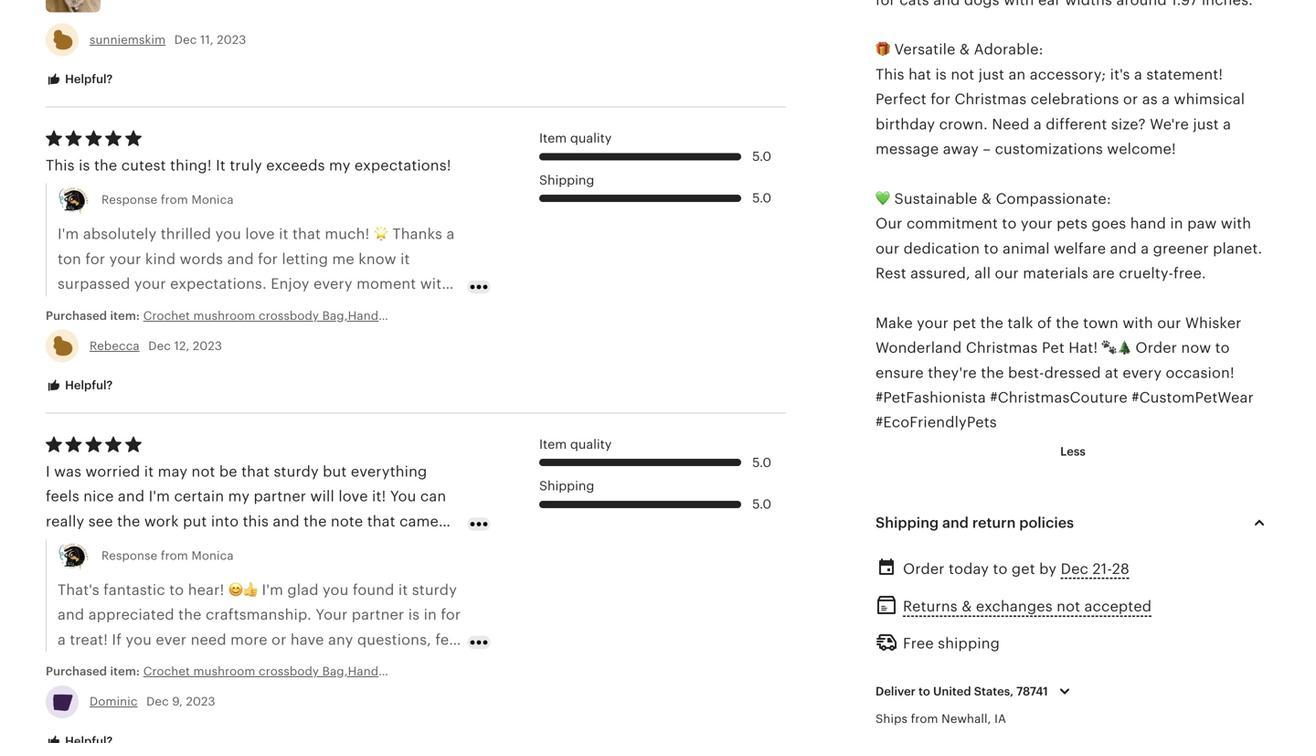 Task type: locate. For each thing, give the bounding box(es) containing it.
sturdy up will
[[274, 463, 319, 480]]

and
[[1110, 240, 1137, 257], [227, 251, 254, 267], [118, 488, 145, 505], [273, 513, 300, 529], [942, 515, 969, 531], [58, 607, 84, 623]]

0 vertical spatial is
[[935, 66, 947, 83]]

dec for dec 12, 2023
[[148, 339, 171, 353]]

more
[[230, 631, 267, 648]]

1 horizontal spatial i'm
[[149, 488, 170, 505]]

0 horizontal spatial is
[[79, 157, 90, 174]]

0 vertical spatial kind
[[145, 251, 176, 267]]

4 5.0 from the top
[[752, 497, 771, 511]]

for down more
[[262, 656, 282, 673]]

purchased item: down treat!
[[46, 665, 143, 678]]

0 horizontal spatial our
[[876, 240, 900, 257]]

or inside that's fantastic to hear! 😊👍 i'm glad you found it sturdy and appreciated the craftsmanship. your partner is in for a treat! if you ever need more or have any questions, feel free to reach out. thank you for the kind words! 🌟🎁
[[271, 631, 286, 648]]

purchased item: for surpassed
[[46, 309, 143, 322]]

0 vertical spatial that
[[292, 226, 321, 242]]

2023 right 9,
[[186, 695, 215, 708]]

1 horizontal spatial order
[[1135, 340, 1177, 356]]

1 response from the top
[[101, 193, 157, 207]]

purchased
[[46, 309, 107, 322], [46, 665, 107, 678]]

1 horizontal spatial it!
[[372, 488, 386, 505]]

from right ships
[[911, 712, 938, 726]]

i'm inside i was worried it may not be that sturdy but everything feels nice and i'm certain my partner will love it! you can really see the work put into this and the note that came with it was sweet!
[[149, 488, 170, 505]]

1 vertical spatial just
[[1193, 116, 1219, 132]]

0 vertical spatial love
[[245, 226, 275, 242]]

my
[[329, 157, 351, 174], [228, 488, 250, 505]]

response from monica up thrilled
[[101, 193, 234, 207]]

you
[[215, 226, 241, 242], [323, 582, 349, 598], [126, 631, 152, 648], [232, 656, 258, 673]]

response up absolutely
[[101, 193, 157, 207]]

you up words
[[215, 226, 241, 242]]

it! inside i was worried it may not be that sturdy but everything feels nice and i'm certain my partner will love it! you can really see the work put into this and the note that came with it was sweet!
[[372, 488, 386, 505]]

order inside make your pet the talk of the town with our whisker wonderland christmas pet hat! 🐾🌲 order now to ensure they're the best-dressed at every occasion! #petfashionista #christmascouture #custompetwear #ecofriendlypets
[[1135, 340, 1177, 356]]

goes
[[1092, 215, 1126, 232]]

item: up dominic
[[110, 665, 140, 678]]

1 vertical spatial item quality
[[539, 437, 612, 452]]

in up greener
[[1170, 215, 1183, 232]]

that up 'letting'
[[292, 226, 321, 242]]

that right be
[[241, 463, 270, 480]]

to right free
[[90, 656, 105, 673]]

and left return
[[942, 515, 969, 531]]

0 horizontal spatial i'm
[[58, 226, 79, 242]]

this down 🎁
[[876, 66, 905, 83]]

less button
[[1047, 435, 1099, 468]]

1 vertical spatial &
[[981, 190, 992, 207]]

dec for dec 11, 2023
[[174, 33, 197, 47]]

away
[[943, 141, 979, 157]]

& right versatile
[[960, 41, 970, 58]]

with inside '💚 sustainable & compassionate: our commitment to your pets goes hand in paw with our dedication to animal welfare and a greener planet. rest assured, all our materials are cruelty-free.'
[[1221, 215, 1251, 232]]

& up commitment
[[981, 190, 992, 207]]

2 vertical spatial our
[[1157, 315, 1181, 331]]

it!
[[58, 301, 72, 317], [372, 488, 386, 505]]

0 vertical spatial item quality
[[539, 131, 612, 145]]

i'm up ton
[[58, 226, 79, 242]]

1 vertical spatial in
[[424, 607, 437, 623]]

1 response from monica from the top
[[101, 193, 234, 207]]

item quality for i'm absolutely thrilled you love it that much! 🌟 thanks a ton for your kind words and for letting me know it surpassed your expectations. enjoy every moment with it! 😊🎉
[[539, 131, 612, 145]]

0 vertical spatial christmas
[[955, 91, 1027, 107]]

i was worried it may not be that sturdy but everything feels nice and i'm certain my partner will love it! you can really see the work put into this and the note that came with it was sweet!
[[46, 463, 446, 554]]

with inside i'm absolutely thrilled you love it that much! 🌟 thanks a ton for your kind words and for letting me know it surpassed your expectations. enjoy every moment with it! 😊🎉
[[420, 276, 451, 292]]

the down have
[[286, 656, 309, 673]]

1 vertical spatial sturdy
[[412, 582, 457, 598]]

1 helpful? from the top
[[62, 72, 113, 86]]

quality for that's fantastic to hear! 😊👍 i'm glad you found it sturdy and appreciated the craftsmanship. your partner is in for a treat! if you ever need more or have any questions, feel free to reach out. thank you for the kind words! 🌟🎁
[[570, 437, 612, 452]]

your up wonderland
[[917, 315, 949, 331]]

a inside i'm absolutely thrilled you love it that much! 🌟 thanks a ton for your kind words and for letting me know it surpassed your expectations. enjoy every moment with it! 😊🎉
[[446, 226, 455, 242]]

is left the 'cutest' in the left top of the page
[[79, 157, 90, 174]]

partner
[[254, 488, 306, 505], [352, 607, 404, 623]]

was
[[54, 463, 81, 480], [94, 538, 121, 554]]

purchased for i'm absolutely thrilled you love it that much! 🌟 thanks a ton for your kind words and for letting me know it surpassed your expectations. enjoy every moment with it! 😊🎉
[[46, 309, 107, 322]]

1 vertical spatial every
[[1123, 364, 1162, 381]]

2 item from the top
[[539, 437, 567, 452]]

is inside 🎁 versatile & adorable: this hat is not just an accessory; it's a statement! perfect for christmas celebrations or as a whimsical birthday crown. need a different size? we're just a message away – customizations welcome!
[[935, 66, 947, 83]]

from for to
[[161, 549, 188, 562]]

from down work
[[161, 549, 188, 562]]

1 item: from the top
[[110, 309, 140, 322]]

5.0
[[752, 149, 771, 164], [752, 191, 771, 205], [752, 455, 771, 470], [752, 497, 771, 511]]

and down that's at the left
[[58, 607, 84, 623]]

purchased down treat!
[[46, 665, 107, 678]]

item quality for that's fantastic to hear! 😊👍 i'm glad you found it sturdy and appreciated the craftsmanship. your partner is in for a treat! if you ever need more or have any questions, feel free to reach out. thank you for the kind words! 🌟🎁
[[539, 437, 612, 452]]

may
[[158, 463, 188, 480]]

sturdy inside i was worried it may not be that sturdy but everything feels nice and i'm certain my partner will love it! you can really see the work put into this and the note that came with it was sweet!
[[274, 463, 319, 480]]

in
[[1170, 215, 1183, 232], [424, 607, 437, 623]]

with up 🐾🌲
[[1123, 315, 1153, 331]]

feel
[[435, 631, 462, 648]]

just
[[979, 66, 1004, 83], [1193, 116, 1219, 132]]

1 vertical spatial or
[[271, 631, 286, 648]]

0 horizontal spatial partner
[[254, 488, 306, 505]]

1 item quality from the top
[[539, 131, 612, 145]]

1 horizontal spatial every
[[1123, 364, 1162, 381]]

2 purchased item: from the top
[[46, 665, 143, 678]]

accepted
[[1084, 598, 1152, 615]]

by
[[1039, 561, 1057, 577]]

0 horizontal spatial that
[[241, 463, 270, 480]]

0 vertical spatial response
[[101, 193, 157, 207]]

sturdy up feel in the bottom left of the page
[[412, 582, 457, 598]]

2 purchased from the top
[[46, 665, 107, 678]]

1 monica from the top
[[191, 193, 234, 207]]

they're
[[928, 364, 977, 381]]

order today to get by dec 21-28
[[903, 561, 1130, 577]]

not
[[951, 66, 975, 83], [192, 463, 215, 480], [1057, 598, 1080, 615]]

our up now
[[1157, 315, 1181, 331]]

monica for you
[[191, 193, 234, 207]]

a right it's
[[1134, 66, 1142, 83]]

& inside 🎁 versatile & adorable: this hat is not just an accessory; it's a statement! perfect for christmas celebrations or as a whimsical birthday crown. need a different size? we're just a message away – customizations welcome!
[[960, 41, 970, 58]]

need
[[191, 631, 226, 648]]

christmas
[[955, 91, 1027, 107], [966, 340, 1038, 356]]

sustainable
[[894, 190, 977, 207]]

welcome!
[[1107, 141, 1176, 157]]

1 horizontal spatial in
[[1170, 215, 1183, 232]]

know
[[359, 251, 396, 267]]

& inside '💚 sustainable & compassionate: our commitment to your pets goes hand in paw with our dedication to animal welfare and a greener planet. rest assured, all our materials are cruelty-free.'
[[981, 190, 992, 207]]

item for i'm absolutely thrilled you love it that much! 🌟 thanks a ton for your kind words and for letting me know it surpassed your expectations. enjoy every moment with it! 😊🎉
[[539, 131, 567, 145]]

78741
[[1016, 685, 1048, 698]]

0 vertical spatial shipping
[[539, 173, 594, 187]]

love up note
[[338, 488, 368, 505]]

it! left the "😊🎉"
[[58, 301, 72, 317]]

ensure
[[876, 364, 924, 381]]

0 vertical spatial from
[[161, 193, 188, 207]]

returns & exchanges not accepted button
[[903, 593, 1152, 620]]

christmas up need
[[955, 91, 1027, 107]]

1 vertical spatial from
[[161, 549, 188, 562]]

note
[[331, 513, 363, 529]]

2 monica from the top
[[191, 549, 234, 562]]

quality for i'm absolutely thrilled you love it that much! 🌟 thanks a ton for your kind words and for letting me know it surpassed your expectations. enjoy every moment with it! 😊🎉
[[570, 131, 612, 145]]

to
[[1002, 215, 1017, 232], [984, 240, 999, 257], [1215, 340, 1230, 356], [993, 561, 1008, 577], [169, 582, 184, 598], [90, 656, 105, 673], [919, 685, 930, 698]]

helpful? down rebecca
[[62, 378, 113, 392]]

states,
[[974, 685, 1014, 698]]

1 vertical spatial helpful? button
[[32, 369, 126, 403]]

1 horizontal spatial or
[[1123, 91, 1138, 107]]

2 horizontal spatial not
[[1057, 598, 1080, 615]]

0 vertical spatial helpful? button
[[32, 63, 126, 97]]

0 horizontal spatial just
[[979, 66, 1004, 83]]

a up cruelty-
[[1141, 240, 1149, 257]]

helpful? for 1st helpful? button from the top of the page
[[62, 72, 113, 86]]

partner down found
[[352, 607, 404, 623]]

a inside '💚 sustainable & compassionate: our commitment to your pets goes hand in paw with our dedication to animal welfare and a greener planet. rest assured, all our materials are cruelty-free.'
[[1141, 240, 1149, 257]]

0 vertical spatial helpful?
[[62, 72, 113, 86]]

2 helpful? from the top
[[62, 378, 113, 392]]

for up surpassed
[[85, 251, 105, 267]]

2 horizontal spatial our
[[1157, 315, 1181, 331]]

1 purchased from the top
[[46, 309, 107, 322]]

0 vertical spatial this
[[876, 66, 905, 83]]

0 vertical spatial quality
[[570, 131, 612, 145]]

shipping for that's fantastic to hear! 😊👍 i'm glad you found it sturdy and appreciated the craftsmanship. your partner is in for a treat! if you ever need more or have any questions, feel free to reach out. thank you for the kind words! 🌟🎁
[[539, 479, 594, 493]]

1 horizontal spatial that
[[292, 226, 321, 242]]

0 horizontal spatial my
[[228, 488, 250, 505]]

purchased item: down surpassed
[[46, 309, 143, 322]]

to inside dropdown button
[[919, 685, 930, 698]]

to left hear!
[[169, 582, 184, 598]]

2 item quality from the top
[[539, 437, 612, 452]]

versatile
[[894, 41, 956, 58]]

response up fantastic
[[101, 549, 157, 562]]

0 vertical spatial order
[[1135, 340, 1177, 356]]

helpful?
[[62, 72, 113, 86], [62, 378, 113, 392]]

occasion!
[[1166, 364, 1235, 381]]

0 vertical spatial in
[[1170, 215, 1183, 232]]

0 vertical spatial item
[[539, 131, 567, 145]]

not down the by
[[1057, 598, 1080, 615]]

i'm
[[58, 226, 79, 242], [149, 488, 170, 505], [262, 582, 283, 598]]

helpful? for second helpful? button from the top
[[62, 378, 113, 392]]

1 vertical spatial response from monica
[[101, 549, 234, 562]]

treat!
[[70, 631, 108, 648]]

the right see
[[117, 513, 140, 529]]

response for fantastic
[[101, 549, 157, 562]]

pet
[[953, 315, 976, 331]]

christmas down talk
[[966, 340, 1038, 356]]

it! left you
[[372, 488, 386, 505]]

i'm inside i'm absolutely thrilled you love it that much! 🌟 thanks a ton for your kind words and for letting me know it surpassed your expectations. enjoy every moment with it! 😊🎉
[[58, 226, 79, 242]]

or inside 🎁 versatile & adorable: this hat is not just an accessory; it's a statement! perfect for christmas celebrations or as a whimsical birthday crown. need a different size? we're just a message away – customizations welcome!
[[1123, 91, 1138, 107]]

make your pet the talk of the town with our whisker wonderland christmas pet hat! 🐾🌲 order now to ensure they're the best-dressed at every occasion! #petfashionista #christmascouture #custompetwear #ecofriendlypets
[[876, 315, 1254, 431]]

0 vertical spatial partner
[[254, 488, 306, 505]]

item: up rebecca
[[110, 309, 140, 322]]

helpful? button down rebecca
[[32, 369, 126, 403]]

item: for surpassed
[[110, 309, 140, 322]]

with up planet.
[[1221, 215, 1251, 232]]

1 5.0 from the top
[[752, 149, 771, 164]]

9,
[[172, 695, 183, 708]]

0 vertical spatial it!
[[58, 301, 72, 317]]

you inside i'm absolutely thrilled you love it that much! 🌟 thanks a ton for your kind words and for letting me know it surpassed your expectations. enjoy every moment with it! 😊🎉
[[215, 226, 241, 242]]

1 horizontal spatial our
[[995, 265, 1019, 281]]

christmas inside make your pet the talk of the town with our whisker wonderland christmas pet hat! 🐾🌲 order now to ensure they're the best-dressed at every occasion! #petfashionista #christmascouture #custompetwear #ecofriendlypets
[[966, 340, 1038, 356]]

1 vertical spatial item
[[539, 437, 567, 452]]

was right the i
[[54, 463, 81, 480]]

2 response from monica from the top
[[101, 549, 234, 562]]

questions,
[[357, 631, 431, 648]]

returns & exchanges not accepted
[[903, 598, 1152, 615]]

just down whimsical
[[1193, 116, 1219, 132]]

1 vertical spatial helpful?
[[62, 378, 113, 392]]

not right hat at the right
[[951, 66, 975, 83]]

1 vertical spatial my
[[228, 488, 250, 505]]

our right all
[[995, 265, 1019, 281]]

ships from newhall, ia
[[876, 712, 1006, 726]]

not inside i was worried it may not be that sturdy but everything feels nice and i'm certain my partner will love it! you can really see the work put into this and the note that came with it was sweet!
[[192, 463, 215, 480]]

celebrations
[[1031, 91, 1119, 107]]

to right now
[[1215, 340, 1230, 356]]

0 vertical spatial response from monica
[[101, 193, 234, 207]]

not inside button
[[1057, 598, 1080, 615]]

😊👍
[[228, 582, 258, 598]]

order
[[1135, 340, 1177, 356], [903, 561, 945, 577]]

every right at
[[1123, 364, 1162, 381]]

1 vertical spatial our
[[995, 265, 1019, 281]]

item
[[539, 131, 567, 145], [539, 437, 567, 452]]

1 horizontal spatial just
[[1193, 116, 1219, 132]]

1 horizontal spatial partner
[[352, 607, 404, 623]]

and inside i'm absolutely thrilled you love it that much! 🌟 thanks a ton for your kind words and for letting me know it surpassed your expectations. enjoy every moment with it! 😊🎉
[[227, 251, 254, 267]]

kind down thrilled
[[145, 251, 176, 267]]

1 horizontal spatial not
[[951, 66, 975, 83]]

🎁
[[876, 41, 890, 58]]

you down more
[[232, 656, 258, 673]]

love up enjoy
[[245, 226, 275, 242]]

1 vertical spatial monica
[[191, 549, 234, 562]]

planet.
[[1213, 240, 1262, 257]]

welfare
[[1054, 240, 1106, 257]]

2 5.0 from the top
[[752, 191, 771, 205]]

2 horizontal spatial is
[[935, 66, 947, 83]]

2023 for you
[[193, 339, 222, 353]]

1 horizontal spatial kind
[[313, 656, 343, 673]]

🌟
[[374, 226, 388, 242]]

put
[[183, 513, 207, 529]]

me
[[332, 251, 354, 267]]

response
[[101, 193, 157, 207], [101, 549, 157, 562]]

response from monica down work
[[101, 549, 234, 562]]

sturdy
[[274, 463, 319, 480], [412, 582, 457, 598]]

my right exceeds
[[329, 157, 351, 174]]

is up questions,
[[408, 607, 420, 623]]

item:
[[110, 309, 140, 322], [110, 665, 140, 678]]

policies
[[1019, 515, 1074, 531]]

2 vertical spatial that
[[367, 513, 395, 529]]

it
[[279, 226, 288, 242], [400, 251, 410, 267], [144, 463, 154, 480], [80, 538, 90, 554], [398, 582, 408, 598]]

0 horizontal spatial kind
[[145, 251, 176, 267]]

order right 🐾🌲
[[1135, 340, 1177, 356]]

2 item: from the top
[[110, 665, 140, 678]]

2023 right 12,
[[193, 339, 222, 353]]

0 horizontal spatial or
[[271, 631, 286, 648]]

compassionate:
[[996, 190, 1111, 207]]

if
[[112, 631, 122, 648]]

it right found
[[398, 582, 408, 598]]

0 vertical spatial purchased
[[46, 309, 107, 322]]

1 vertical spatial was
[[94, 538, 121, 554]]

into
[[211, 513, 239, 529]]

2023 right 11,
[[217, 33, 246, 47]]

1 vertical spatial 2023
[[193, 339, 222, 353]]

sturdy inside that's fantastic to hear! 😊👍 i'm glad you found it sturdy and appreciated the craftsmanship. your partner is in for a treat! if you ever need more or have any questions, feel free to reach out. thank you for the kind words! 🌟🎁
[[412, 582, 457, 598]]

2 response from the top
[[101, 549, 157, 562]]

0 vertical spatial not
[[951, 66, 975, 83]]

this left the 'cutest' in the left top of the page
[[46, 157, 75, 174]]

the left the 'cutest' in the left top of the page
[[94, 157, 117, 174]]

0 horizontal spatial not
[[192, 463, 215, 480]]

1 quality from the top
[[570, 131, 612, 145]]

1 vertical spatial response
[[101, 549, 157, 562]]

to left "united"
[[919, 685, 930, 698]]

love
[[245, 226, 275, 242], [338, 488, 368, 505]]

nice
[[83, 488, 114, 505]]

thing!
[[170, 157, 212, 174]]

kind down the any at the left
[[313, 656, 343, 673]]

0 vertical spatial monica
[[191, 193, 234, 207]]

0 horizontal spatial it!
[[58, 301, 72, 317]]

dominic link
[[90, 695, 138, 708]]

0 vertical spatial sturdy
[[274, 463, 319, 480]]

1 vertical spatial quality
[[570, 437, 612, 452]]

2 vertical spatial shipping
[[876, 515, 939, 531]]

a right thanks
[[446, 226, 455, 242]]

with right moment
[[420, 276, 451, 292]]

0 horizontal spatial was
[[54, 463, 81, 480]]

materials
[[1023, 265, 1088, 281]]

dec right the by
[[1061, 561, 1089, 577]]

at
[[1105, 364, 1119, 381]]

shipping
[[938, 635, 1000, 652]]

partner inside that's fantastic to hear! 😊👍 i'm glad you found it sturdy and appreciated the craftsmanship. your partner is in for a treat! if you ever need more or have any questions, feel free to reach out. thank you for the kind words! 🌟🎁
[[352, 607, 404, 623]]

1 horizontal spatial is
[[408, 607, 420, 623]]

helpful? button
[[32, 63, 126, 97], [32, 369, 126, 403]]

0 vertical spatial i'm
[[58, 226, 79, 242]]

shipping and return policies
[[876, 515, 1074, 531]]

2 vertical spatial not
[[1057, 598, 1080, 615]]

1 purchased item: from the top
[[46, 309, 143, 322]]

was down see
[[94, 538, 121, 554]]

deliver to united states, 78741 button
[[862, 672, 1089, 711]]

partner up "this"
[[254, 488, 306, 505]]

our inside make your pet the talk of the town with our whisker wonderland christmas pet hat! 🐾🌲 order now to ensure they're the best-dressed at every occasion! #petfashionista #christmascouture #custompetwear #ecofriendlypets
[[1157, 315, 1181, 331]]

see
[[88, 513, 113, 529]]

1 item from the top
[[539, 131, 567, 145]]

that down you
[[367, 513, 395, 529]]

2023 for hear!
[[186, 695, 215, 708]]

purchased for that's fantastic to hear! 😊👍 i'm glad you found it sturdy and appreciated the craftsmanship. your partner is in for a treat! if you ever need more or have any questions, feel free to reach out. thank you for the kind words! 🌟🎁
[[46, 665, 107, 678]]

2 vertical spatial &
[[962, 598, 972, 615]]

0 horizontal spatial order
[[903, 561, 945, 577]]

0 horizontal spatial love
[[245, 226, 275, 242]]

words!
[[347, 656, 395, 673]]

helpful? button down sunniemskim
[[32, 63, 126, 97]]

with down really
[[46, 538, 76, 554]]

1 horizontal spatial sturdy
[[412, 582, 457, 598]]

is right hat at the right
[[935, 66, 947, 83]]

1 vertical spatial love
[[338, 488, 368, 505]]

2 vertical spatial is
[[408, 607, 420, 623]]

monica up hear!
[[191, 549, 234, 562]]

in inside '💚 sustainable & compassionate: our commitment to your pets goes hand in paw with our dedication to animal welfare and a greener planet. rest assured, all our materials are cruelty-free.'
[[1170, 215, 1183, 232]]

the left best-
[[981, 364, 1004, 381]]

2 horizontal spatial i'm
[[262, 582, 283, 598]]

dec left 9,
[[146, 695, 169, 708]]

0 vertical spatial item:
[[110, 309, 140, 322]]

2 quality from the top
[[570, 437, 612, 452]]

0 vertical spatial or
[[1123, 91, 1138, 107]]

from up thrilled
[[161, 193, 188, 207]]

dominic
[[90, 695, 138, 708]]

my inside i was worried it may not be that sturdy but everything feels nice and i'm certain my partner will love it! you can really see the work put into this and the note that came with it was sweet!
[[228, 488, 250, 505]]

1 helpful? button from the top
[[32, 63, 126, 97]]

fantastic
[[103, 582, 165, 598]]

1 vertical spatial i'm
[[149, 488, 170, 505]]

0 horizontal spatial in
[[424, 607, 437, 623]]

0 horizontal spatial this
[[46, 157, 75, 174]]

from for thrilled
[[161, 193, 188, 207]]

not left be
[[192, 463, 215, 480]]

response for absolutely
[[101, 193, 157, 207]]

and up expectations.
[[227, 251, 254, 267]]

1 horizontal spatial love
[[338, 488, 368, 505]]

1 vertical spatial not
[[192, 463, 215, 480]]

2 vertical spatial i'm
[[262, 582, 283, 598]]

or
[[1123, 91, 1138, 107], [271, 631, 286, 648]]

it! inside i'm absolutely thrilled you love it that much! 🌟 thanks a ton for your kind words and for letting me know it surpassed your expectations. enjoy every moment with it! 😊🎉
[[58, 301, 72, 317]]

helpful? down sunniemskim link
[[62, 72, 113, 86]]

0 vertical spatial &
[[960, 41, 970, 58]]

0 vertical spatial every
[[313, 276, 353, 292]]

purchased down surpassed
[[46, 309, 107, 322]]



Task type: vqa. For each thing, say whether or not it's contained in the screenshot.
the top Item Quality
yes



Task type: describe. For each thing, give the bounding box(es) containing it.
#ecofriendlypets
[[876, 414, 997, 431]]

with inside i was worried it may not be that sturdy but everything feels nice and i'm certain my partner will love it! you can really see the work put into this and the note that came with it was sweet!
[[46, 538, 76, 554]]

that inside i'm absolutely thrilled you love it that much! 🌟 thanks a ton for your kind words and for letting me know it surpassed your expectations. enjoy every moment with it! 😊🎉
[[292, 226, 321, 242]]

item for that's fantastic to hear! 😊👍 i'm glad you found it sturdy and appreciated the craftsmanship. your partner is in for a treat! if you ever need more or have any questions, feel free to reach out. thank you for the kind words! 🌟🎁
[[539, 437, 567, 452]]

your inside make your pet the talk of the town with our whisker wonderland christmas pet hat! 🐾🌲 order now to ensure they're the best-dressed at every occasion! #petfashionista #christmascouture #custompetwear #ecofriendlypets
[[917, 315, 949, 331]]

😊🎉
[[76, 301, 105, 317]]

💚 sustainable & compassionate: our commitment to your pets goes hand in paw with our dedication to animal welfare and a greener planet. rest assured, all our materials are cruelty-free.
[[876, 190, 1262, 281]]

united
[[933, 685, 971, 698]]

truly
[[230, 157, 262, 174]]

1 horizontal spatial my
[[329, 157, 351, 174]]

every inside make your pet the talk of the town with our whisker wonderland christmas pet hat! 🐾🌲 order now to ensure they're the best-dressed at every occasion! #petfashionista #christmascouture #custompetwear #ecofriendlypets
[[1123, 364, 1162, 381]]

for up enjoy
[[258, 251, 278, 267]]

in inside that's fantastic to hear! 😊👍 i'm glad you found it sturdy and appreciated the craftsmanship. your partner is in for a treat! if you ever need more or have any questions, feel free to reach out. thank you for the kind words! 🌟🎁
[[424, 607, 437, 623]]

to inside make your pet the talk of the town with our whisker wonderland christmas pet hat! 🐾🌲 order now to ensure they're the best-dressed at every occasion! #petfashionista #christmascouture #custompetwear #ecofriendlypets
[[1215, 340, 1230, 356]]

this is the cutest thing! it truly exceeds my expectations!
[[46, 157, 451, 174]]

the right of
[[1056, 315, 1079, 331]]

town
[[1083, 315, 1119, 331]]

newhall,
[[942, 712, 991, 726]]

much!
[[325, 226, 370, 242]]

are
[[1092, 265, 1115, 281]]

partner inside i was worried it may not be that sturdy but everything feels nice and i'm certain my partner will love it! you can really see the work put into this and the note that came with it was sweet!
[[254, 488, 306, 505]]

item: for if
[[110, 665, 140, 678]]

21-
[[1093, 561, 1112, 577]]

talk
[[1008, 315, 1033, 331]]

cruelty-
[[1119, 265, 1174, 281]]

a inside that's fantastic to hear! 😊👍 i'm glad you found it sturdy and appreciated the craftsmanship. your partner is in for a treat! if you ever need more or have any questions, feel free to reach out. thank you for the kind words! 🌟🎁
[[58, 631, 66, 648]]

with inside make your pet the talk of the town with our whisker wonderland christmas pet hat! 🐾🌲 order now to ensure they're the best-dressed at every occasion! #petfashionista #christmascouture #custompetwear #ecofriendlypets
[[1123, 315, 1153, 331]]

returns
[[903, 598, 958, 615]]

deliver to united states, 78741
[[876, 685, 1048, 698]]

it down see
[[80, 538, 90, 554]]

0 vertical spatial just
[[979, 66, 1004, 83]]

appreciated
[[88, 607, 174, 623]]

return
[[972, 515, 1016, 531]]

exceeds
[[266, 157, 325, 174]]

love inside i'm absolutely thrilled you love it that much! 🌟 thanks a ton for your kind words and for letting me know it surpassed your expectations. enjoy every moment with it! 😊🎉
[[245, 226, 275, 242]]

pet
[[1042, 340, 1065, 356]]

dec for dec 9, 2023
[[146, 695, 169, 708]]

2 helpful? button from the top
[[32, 369, 126, 403]]

you
[[390, 488, 416, 505]]

it down thanks
[[400, 251, 410, 267]]

feels
[[46, 488, 79, 505]]

& inside button
[[962, 598, 972, 615]]

free
[[903, 635, 934, 652]]

all
[[975, 265, 991, 281]]

to up animal
[[1002, 215, 1017, 232]]

pets
[[1057, 215, 1088, 232]]

adorable:
[[974, 41, 1043, 58]]

but
[[323, 463, 347, 480]]

that's fantastic to hear! 😊👍 i'm glad you found it sturdy and appreciated the craftsmanship. your partner is in for a treat! if you ever need more or have any questions, feel free to reach out. thank you for the kind words! 🌟🎁
[[58, 582, 462, 673]]

really
[[46, 513, 84, 529]]

11,
[[200, 33, 214, 47]]

a down whimsical
[[1223, 116, 1231, 132]]

rebecca dec 12, 2023
[[90, 339, 222, 353]]

rebecca
[[90, 339, 140, 353]]

not inside 🎁 versatile & adorable: this hat is not just an accessory; it's a statement! perfect for christmas celebrations or as a whimsical birthday crown. need a different size? we're just a message away – customizations welcome!
[[951, 66, 975, 83]]

i'm inside that's fantastic to hear! 😊👍 i'm glad you found it sturdy and appreciated the craftsmanship. your partner is in for a treat! if you ever need more or have any questions, feel free to reach out. thank you for the kind words! 🌟🎁
[[262, 582, 283, 598]]

free.
[[1174, 265, 1206, 281]]

christmas inside 🎁 versatile & adorable: this hat is not just an accessory; it's a statement! perfect for christmas celebrations or as a whimsical birthday crown. need a different size? we're just a message away – customizations welcome!
[[955, 91, 1027, 107]]

enjoy
[[271, 276, 309, 292]]

sweet!
[[125, 538, 172, 554]]

your
[[316, 607, 348, 623]]

accessory;
[[1030, 66, 1106, 83]]

you up your
[[323, 582, 349, 598]]

commitment
[[907, 215, 998, 232]]

0 vertical spatial 2023
[[217, 33, 246, 47]]

our
[[876, 215, 903, 232]]

moment
[[357, 276, 416, 292]]

and inside that's fantastic to hear! 😊👍 i'm glad you found it sturdy and appreciated the craftsmanship. your partner is in for a treat! if you ever need more or have any questions, feel free to reach out. thank you for the kind words! 🌟🎁
[[58, 607, 84, 623]]

and down worried
[[118, 488, 145, 505]]

response from monica for thrilled
[[101, 193, 234, 207]]

ships
[[876, 712, 908, 726]]

the down will
[[304, 513, 327, 529]]

shipping inside dropdown button
[[876, 515, 939, 531]]

wonderland
[[876, 340, 962, 356]]

🌟🎁
[[399, 656, 429, 673]]

monica for hear!
[[191, 549, 234, 562]]

is inside that's fantastic to hear! 😊👍 i'm glad you found it sturdy and appreciated the craftsmanship. your partner is in for a treat! if you ever need more or have any questions, feel free to reach out. thank you for the kind words! 🌟🎁
[[408, 607, 420, 623]]

a right need
[[1034, 116, 1042, 132]]

2 vertical spatial from
[[911, 712, 938, 726]]

hat!
[[1069, 340, 1098, 356]]

love inside i was worried it may not be that sturdy but everything feels nice and i'm certain my partner will love it! you can really see the work put into this and the note that came with it was sweet!
[[338, 488, 368, 505]]

to up all
[[984, 240, 999, 257]]

animal
[[1003, 240, 1050, 257]]

rebecca link
[[90, 339, 140, 353]]

28
[[1112, 561, 1130, 577]]

you right if
[[126, 631, 152, 648]]

#custompetwear
[[1132, 389, 1254, 406]]

whisker
[[1185, 315, 1242, 331]]

ever
[[156, 631, 187, 648]]

and inside '💚 sustainable & compassionate: our commitment to your pets goes hand in paw with our dedication to animal welfare and a greener planet. rest assured, all our materials are cruelty-free.'
[[1110, 240, 1137, 257]]

thrilled
[[161, 226, 211, 242]]

for inside 🎁 versatile & adorable: this hat is not just an accessory; it's a statement! perfect for christmas celebrations or as a whimsical birthday crown. need a different size? we're just a message away – customizations welcome!
[[931, 91, 951, 107]]

we're
[[1150, 116, 1189, 132]]

& for adorable:
[[960, 41, 970, 58]]

your down absolutely
[[109, 251, 141, 267]]

your right surpassed
[[134, 276, 166, 292]]

less
[[1060, 444, 1086, 458]]

as
[[1142, 91, 1158, 107]]

3 5.0 from the top
[[752, 455, 771, 470]]

& for compassionate:
[[981, 190, 992, 207]]

work
[[144, 513, 179, 529]]

expectations!
[[355, 157, 451, 174]]

be
[[219, 463, 237, 480]]

#christmascouture
[[990, 389, 1128, 406]]

can
[[420, 488, 446, 505]]

now
[[1181, 340, 1211, 356]]

your inside '💚 sustainable & compassionate: our commitment to your pets goes hand in paw with our dedication to animal welfare and a greener planet. rest assured, all our materials are cruelty-free.'
[[1021, 215, 1053, 232]]

every inside i'm absolutely thrilled you love it that much! 🌟 thanks a ton for your kind words and for letting me know it surpassed your expectations. enjoy every moment with it! 😊🎉
[[313, 276, 353, 292]]

1 vertical spatial order
[[903, 561, 945, 577]]

purchased item: for if
[[46, 665, 143, 678]]

cutest
[[121, 157, 166, 174]]

💚
[[876, 190, 890, 207]]

it up 'letting'
[[279, 226, 288, 242]]

shipping for i'm absolutely thrilled you love it that much! 🌟 thanks a ton for your kind words and for letting me know it surpassed your expectations. enjoy every moment with it! 😊🎉
[[539, 173, 594, 187]]

kind inside i'm absolutely thrilled you love it that much! 🌟 thanks a ton for your kind words and for letting me know it surpassed your expectations. enjoy every moment with it! 😊🎉
[[145, 251, 176, 267]]

response from monica for to
[[101, 549, 234, 562]]

a right as
[[1162, 91, 1170, 107]]

kind inside that's fantastic to hear! 😊👍 i'm glad you found it sturdy and appreciated the craftsmanship. your partner is in for a treat! if you ever need more or have any questions, feel free to reach out. thank you for the kind words! 🌟🎁
[[313, 656, 343, 673]]

will
[[310, 488, 334, 505]]

and right "this"
[[273, 513, 300, 529]]

make
[[876, 315, 913, 331]]

–
[[983, 141, 991, 157]]

and inside shipping and return policies dropdown button
[[942, 515, 969, 531]]

thank
[[185, 656, 228, 673]]

2 horizontal spatial that
[[367, 513, 395, 529]]

i'm absolutely thrilled you love it that much! 🌟 thanks a ton for your kind words and for letting me know it surpassed your expectations. enjoy every moment with it! 😊🎉
[[58, 226, 455, 317]]

0 vertical spatial was
[[54, 463, 81, 480]]

for up feel in the bottom left of the page
[[441, 607, 461, 623]]

dominic dec 9, 2023
[[90, 695, 215, 708]]

it inside that's fantastic to hear! 😊👍 i'm glad you found it sturdy and appreciated the craftsmanship. your partner is in for a treat! if you ever need more or have any questions, feel free to reach out. thank you for the kind words! 🌟🎁
[[398, 582, 408, 598]]

rest
[[876, 265, 906, 281]]

reach
[[109, 656, 149, 673]]

1 vertical spatial that
[[241, 463, 270, 480]]

the down hear!
[[178, 607, 202, 623]]

deliver
[[876, 685, 916, 698]]

0 vertical spatial our
[[876, 240, 900, 257]]

ia
[[995, 712, 1006, 726]]

to left get
[[993, 561, 1008, 577]]

get
[[1012, 561, 1035, 577]]

sunniemskim link
[[90, 33, 166, 47]]

the right pet
[[980, 315, 1004, 331]]

any
[[328, 631, 353, 648]]

this inside 🎁 versatile & adorable: this hat is not just an accessory; it's a statement! perfect for christmas celebrations or as a whimsical birthday crown. need a different size? we're just a message away – customizations welcome!
[[876, 66, 905, 83]]

it left may
[[144, 463, 154, 480]]



